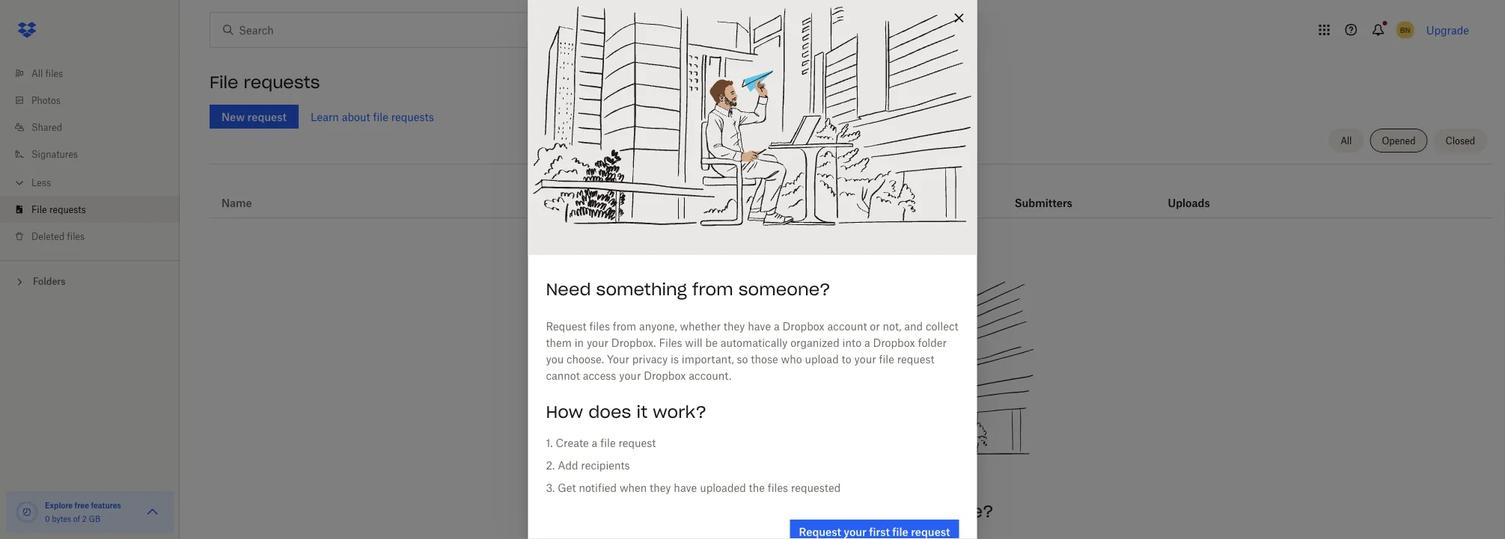 Task type: vqa. For each thing, say whether or not it's contained in the screenshot.
the secret files link
no



Task type: describe. For each thing, give the bounding box(es) containing it.
less
[[31, 177, 51, 188]]

who
[[781, 353, 802, 366]]

created button
[[555, 194, 596, 212]]

upload
[[805, 353, 839, 366]]

choose.
[[567, 353, 604, 366]]

all files link
[[12, 60, 180, 87]]

1 vertical spatial have
[[674, 482, 697, 495]]

into
[[843, 337, 862, 349]]

closed button
[[1434, 129, 1488, 153]]

all for all
[[1341, 135, 1353, 146]]

2 column header from the left
[[1168, 176, 1228, 212]]

1.
[[546, 437, 553, 450]]

2. add recipients
[[546, 459, 630, 472]]

shared
[[31, 122, 62, 133]]

create
[[556, 437, 589, 450]]

important,
[[682, 353, 734, 366]]

collect
[[926, 320, 959, 333]]

0 horizontal spatial need
[[546, 279, 591, 300]]

deleted
[[31, 231, 65, 242]]

deleted files
[[31, 231, 85, 242]]

work?
[[653, 402, 707, 423]]

1. create a file request
[[546, 437, 656, 450]]

1 horizontal spatial a
[[774, 320, 780, 333]]

anyone,
[[639, 320, 677, 333]]

does
[[589, 402, 631, 423]]

automatically
[[721, 337, 788, 349]]

all files
[[31, 68, 63, 79]]

in
[[575, 337, 584, 349]]

created
[[555, 197, 596, 209]]

when
[[620, 482, 647, 495]]

less image
[[12, 176, 27, 191]]

how does it work?
[[546, 402, 707, 423]]

about
[[342, 110, 370, 123]]

notified
[[579, 482, 617, 495]]

1 column header from the left
[[1015, 176, 1075, 212]]

learn about file requests
[[311, 110, 434, 123]]

account.
[[689, 369, 732, 382]]

files
[[659, 337, 682, 349]]

1 vertical spatial need
[[709, 502, 754, 523]]

is
[[671, 353, 679, 366]]

account
[[828, 320, 867, 333]]

0
[[45, 515, 50, 524]]

request inside request files from anyone, whether they have a dropbox account or not, and collect them in your dropbox. files will be automatically organized into a dropbox folder you choose. your privacy is important, so those who upload to your file request cannot access your dropbox account.
[[897, 353, 935, 366]]

file inside button
[[893, 526, 909, 539]]

requested
[[791, 482, 841, 495]]

1 vertical spatial they
[[650, 482, 671, 495]]

list containing all files
[[0, 51, 180, 261]]

2 horizontal spatial requests
[[391, 110, 434, 123]]

file requests link
[[12, 196, 180, 223]]

gb
[[89, 515, 100, 524]]

request your first file request button
[[790, 520, 959, 540]]

your right to
[[855, 353, 876, 366]]

learn
[[311, 110, 339, 123]]

or
[[870, 320, 880, 333]]

file requests list item
[[0, 196, 180, 223]]

request for request files from anyone, whether they have a dropbox account or not, and collect them in your dropbox. files will be automatically organized into a dropbox folder you choose. your privacy is important, so those who upload to your file request cannot access your dropbox account.
[[546, 320, 587, 333]]

2 vertical spatial from
[[856, 502, 897, 523]]

someone? inside "dialog"
[[739, 279, 831, 300]]

first
[[870, 526, 890, 539]]

2
[[82, 515, 87, 524]]

request for 1. create a file request
[[619, 437, 656, 450]]

1 vertical spatial need something from someone?
[[709, 502, 994, 523]]

bytes
[[52, 515, 71, 524]]

pro trial element
[[838, 194, 862, 212]]

1 horizontal spatial dropbox
[[783, 320, 825, 333]]

signatures link
[[12, 141, 180, 168]]

be
[[706, 337, 718, 349]]

closed
[[1446, 135, 1476, 146]]

explore
[[45, 501, 73, 511]]

have inside request files from anyone, whether they have a dropbox account or not, and collect them in your dropbox. files will be automatically organized into a dropbox folder you choose. your privacy is important, so those who upload to your file request cannot access your dropbox account.
[[748, 320, 771, 333]]

shared link
[[12, 114, 180, 141]]

upgrade link
[[1427, 24, 1470, 36]]

privacy
[[632, 353, 668, 366]]

it
[[637, 402, 648, 423]]

deleted files link
[[12, 223, 180, 250]]

2 vertical spatial dropbox
[[644, 369, 686, 382]]

your right in in the left of the page
[[587, 337, 609, 349]]

to
[[842, 353, 852, 366]]

signatures
[[31, 149, 78, 160]]

them
[[546, 337, 572, 349]]

your down "your"
[[619, 369, 641, 382]]



Task type: locate. For each thing, give the bounding box(es) containing it.
files up photos at left top
[[45, 68, 63, 79]]

organized
[[791, 337, 840, 349]]

1 horizontal spatial requests
[[244, 72, 320, 93]]

file inside list item
[[31, 204, 47, 215]]

free
[[75, 501, 89, 511]]

0 horizontal spatial all
[[31, 68, 43, 79]]

request down requested
[[799, 526, 841, 539]]

1 vertical spatial all
[[1341, 135, 1353, 146]]

3.
[[546, 482, 555, 495]]

file right first
[[893, 526, 909, 539]]

recipients
[[581, 459, 630, 472]]

files for deleted
[[67, 231, 85, 242]]

1 vertical spatial a
[[865, 337, 870, 349]]

dropbox up organized
[[783, 320, 825, 333]]

0 vertical spatial a
[[774, 320, 780, 333]]

uploaded
[[700, 482, 746, 495]]

files for request
[[590, 320, 610, 333]]

request inside button
[[911, 526, 950, 539]]

files right the
[[768, 482, 789, 495]]

a up automatically
[[774, 320, 780, 333]]

0 vertical spatial need something from someone?
[[546, 279, 831, 300]]

2 horizontal spatial a
[[865, 337, 870, 349]]

request right first
[[911, 526, 950, 539]]

1 horizontal spatial have
[[748, 320, 771, 333]]

0 vertical spatial need
[[546, 279, 591, 300]]

need something from someone? up whether
[[546, 279, 831, 300]]

1 horizontal spatial column header
[[1168, 176, 1228, 212]]

the
[[749, 482, 765, 495]]

someone?
[[739, 279, 831, 300], [902, 502, 994, 523]]

file
[[210, 72, 238, 93], [31, 204, 47, 215]]

0 vertical spatial file
[[210, 72, 238, 93]]

files up the choose.
[[590, 320, 610, 333]]

0 vertical spatial they
[[724, 320, 745, 333]]

a right create at the bottom left of page
[[592, 437, 598, 450]]

1 horizontal spatial they
[[724, 320, 745, 333]]

dropbox.
[[612, 337, 656, 349]]

request files from anyone, whether they have a dropbox account or not, and collect them in your dropbox. files will be automatically organized into a dropbox folder you choose. your privacy is important, so those who upload to your file request cannot access your dropbox account.
[[546, 320, 959, 382]]

0 vertical spatial request
[[897, 353, 935, 366]]

those
[[751, 353, 778, 366]]

0 vertical spatial request
[[546, 320, 587, 333]]

something up "anyone,"
[[596, 279, 687, 300]]

0 horizontal spatial column header
[[1015, 176, 1075, 212]]

request
[[897, 353, 935, 366], [619, 437, 656, 450], [911, 526, 950, 539]]

a
[[774, 320, 780, 333], [865, 337, 870, 349], [592, 437, 598, 450]]

quota usage element
[[15, 501, 39, 525]]

need something from someone? up "request your first file request"
[[709, 502, 994, 523]]

requests
[[244, 72, 320, 93], [391, 110, 434, 123], [49, 204, 86, 215]]

get
[[558, 482, 576, 495]]

have up automatically
[[748, 320, 771, 333]]

folders button
[[0, 270, 180, 292]]

your inside button
[[844, 526, 867, 539]]

opened
[[1382, 135, 1416, 146]]

from up dropbox.
[[613, 320, 636, 333]]

of
[[73, 515, 80, 524]]

file requests up learn
[[210, 72, 320, 93]]

0 vertical spatial all
[[31, 68, 43, 79]]

requests inside list item
[[49, 204, 86, 215]]

row containing name
[[210, 170, 1494, 219]]

request down it
[[619, 437, 656, 450]]

request for request your first file request
[[911, 526, 950, 539]]

all inside button
[[1341, 135, 1353, 146]]

a right into
[[865, 337, 870, 349]]

1 vertical spatial from
[[613, 320, 636, 333]]

0 horizontal spatial request
[[546, 320, 587, 333]]

have left uploaded
[[674, 482, 697, 495]]

they up automatically
[[724, 320, 745, 333]]

photos link
[[12, 87, 180, 114]]

folders
[[33, 276, 66, 288]]

folder
[[918, 337, 947, 349]]

0 vertical spatial requests
[[244, 72, 320, 93]]

row
[[210, 170, 1494, 219]]

from inside request files from anyone, whether they have a dropbox account or not, and collect them in your dropbox. files will be automatically organized into a dropbox folder you choose. your privacy is important, so those who upload to your file request cannot access your dropbox account.
[[613, 320, 636, 333]]

2.
[[546, 459, 555, 472]]

0 vertical spatial file requests
[[210, 72, 320, 93]]

column header
[[1015, 176, 1075, 212], [1168, 176, 1228, 212]]

request inside request files from anyone, whether they have a dropbox account or not, and collect them in your dropbox. files will be automatically organized into a dropbox folder you choose. your privacy is important, so those who upload to your file request cannot access your dropbox account.
[[546, 320, 587, 333]]

from up whether
[[693, 279, 734, 300]]

1 horizontal spatial something
[[760, 502, 850, 523]]

your
[[587, 337, 609, 349], [855, 353, 876, 366], [619, 369, 641, 382], [844, 526, 867, 539]]

access
[[583, 369, 617, 382]]

need
[[546, 279, 591, 300], [709, 502, 754, 523]]

2 horizontal spatial dropbox
[[873, 337, 915, 349]]

something inside "dialog"
[[596, 279, 687, 300]]

request down folder
[[897, 353, 935, 366]]

they right when
[[650, 482, 671, 495]]

file down not,
[[879, 353, 895, 366]]

2 vertical spatial a
[[592, 437, 598, 450]]

dialog containing need something from someone?
[[528, 0, 977, 540]]

explore free features 0 bytes of 2 gb
[[45, 501, 121, 524]]

photos
[[31, 95, 61, 106]]

add
[[558, 459, 578, 472]]

0 vertical spatial dropbox
[[783, 320, 825, 333]]

0 vertical spatial have
[[748, 320, 771, 333]]

upgrade
[[1427, 24, 1470, 36]]

files inside request files from anyone, whether they have a dropbox account or not, and collect them in your dropbox. files will be automatically organized into a dropbox folder you choose. your privacy is important, so those who upload to your file request cannot access your dropbox account.
[[590, 320, 610, 333]]

1 horizontal spatial need
[[709, 502, 754, 523]]

0 horizontal spatial they
[[650, 482, 671, 495]]

request your first file request
[[799, 526, 950, 539]]

file requests up deleted files
[[31, 204, 86, 215]]

1 horizontal spatial from
[[693, 279, 734, 300]]

0 horizontal spatial something
[[596, 279, 687, 300]]

dropbox
[[783, 320, 825, 333], [873, 337, 915, 349], [644, 369, 686, 382]]

requests right about
[[391, 110, 434, 123]]

all button
[[1329, 129, 1365, 153]]

list
[[0, 51, 180, 261]]

whether
[[680, 320, 721, 333]]

cannot
[[546, 369, 580, 382]]

and
[[905, 320, 923, 333]]

1 vertical spatial file
[[31, 204, 47, 215]]

1 vertical spatial requests
[[391, 110, 434, 123]]

files right deleted
[[67, 231, 85, 242]]

dropbox down 'is'
[[644, 369, 686, 382]]

request
[[546, 320, 587, 333], [799, 526, 841, 539]]

files for all
[[45, 68, 63, 79]]

1 vertical spatial request
[[619, 437, 656, 450]]

need down uploaded
[[709, 502, 754, 523]]

1 horizontal spatial someone?
[[902, 502, 994, 523]]

learn about file requests link
[[311, 110, 434, 123]]

all left opened button
[[1341, 135, 1353, 146]]

something down requested
[[760, 502, 850, 523]]

1 vertical spatial something
[[760, 502, 850, 523]]

name
[[222, 197, 252, 209]]

1 vertical spatial request
[[799, 526, 841, 539]]

request up them
[[546, 320, 587, 333]]

file inside request files from anyone, whether they have a dropbox account or not, and collect them in your dropbox. files will be automatically organized into a dropbox folder you choose. your privacy is important, so those who upload to your file request cannot access your dropbox account.
[[879, 353, 895, 366]]

they inside request files from anyone, whether they have a dropbox account or not, and collect them in your dropbox. files will be automatically organized into a dropbox folder you choose. your privacy is important, so those who upload to your file request cannot access your dropbox account.
[[724, 320, 745, 333]]

0 horizontal spatial someone?
[[739, 279, 831, 300]]

file requests
[[210, 72, 320, 93], [31, 204, 86, 215]]

request for request your first file request
[[799, 526, 841, 539]]

from up "request your first file request"
[[856, 502, 897, 523]]

your
[[607, 353, 630, 366]]

all for all files
[[31, 68, 43, 79]]

file right about
[[373, 110, 389, 123]]

0 horizontal spatial dropbox
[[644, 369, 686, 382]]

all
[[31, 68, 43, 79], [1341, 135, 1353, 146]]

file
[[373, 110, 389, 123], [879, 353, 895, 366], [601, 437, 616, 450], [893, 526, 909, 539]]

1 horizontal spatial all
[[1341, 135, 1353, 146]]

file requests inside list item
[[31, 204, 86, 215]]

1 horizontal spatial request
[[799, 526, 841, 539]]

have
[[748, 320, 771, 333], [674, 482, 697, 495]]

1 horizontal spatial file requests
[[210, 72, 320, 93]]

dialog
[[528, 0, 977, 540]]

files inside 'link'
[[67, 231, 85, 242]]

1 vertical spatial file requests
[[31, 204, 86, 215]]

0 horizontal spatial file
[[31, 204, 47, 215]]

1 vertical spatial someone?
[[902, 502, 994, 523]]

need up them
[[546, 279, 591, 300]]

opened button
[[1370, 129, 1428, 153]]

all up photos at left top
[[31, 68, 43, 79]]

request inside button
[[799, 526, 841, 539]]

0 horizontal spatial have
[[674, 482, 697, 495]]

so
[[737, 353, 748, 366]]

your left first
[[844, 526, 867, 539]]

dropbox image
[[12, 15, 42, 45]]

requests up deleted files
[[49, 204, 86, 215]]

features
[[91, 501, 121, 511]]

3. get notified when they have uploaded the files requested
[[546, 482, 841, 495]]

dropbox down not,
[[873, 337, 915, 349]]

how
[[546, 402, 583, 423]]

2 vertical spatial requests
[[49, 204, 86, 215]]

not,
[[883, 320, 902, 333]]

0 horizontal spatial file requests
[[31, 204, 86, 215]]

0 horizontal spatial requests
[[49, 204, 86, 215]]

1 horizontal spatial file
[[210, 72, 238, 93]]

0 vertical spatial from
[[693, 279, 734, 300]]

2 vertical spatial request
[[911, 526, 950, 539]]

file up recipients
[[601, 437, 616, 450]]

0 horizontal spatial from
[[613, 320, 636, 333]]

from
[[693, 279, 734, 300], [613, 320, 636, 333], [856, 502, 897, 523]]

you
[[546, 353, 564, 366]]

files
[[45, 68, 63, 79], [67, 231, 85, 242], [590, 320, 610, 333], [768, 482, 789, 495]]

1 vertical spatial dropbox
[[873, 337, 915, 349]]

will
[[685, 337, 703, 349]]

0 vertical spatial someone?
[[739, 279, 831, 300]]

2 horizontal spatial from
[[856, 502, 897, 523]]

0 horizontal spatial a
[[592, 437, 598, 450]]

requests up learn
[[244, 72, 320, 93]]

0 vertical spatial something
[[596, 279, 687, 300]]

something
[[596, 279, 687, 300], [760, 502, 850, 523]]



